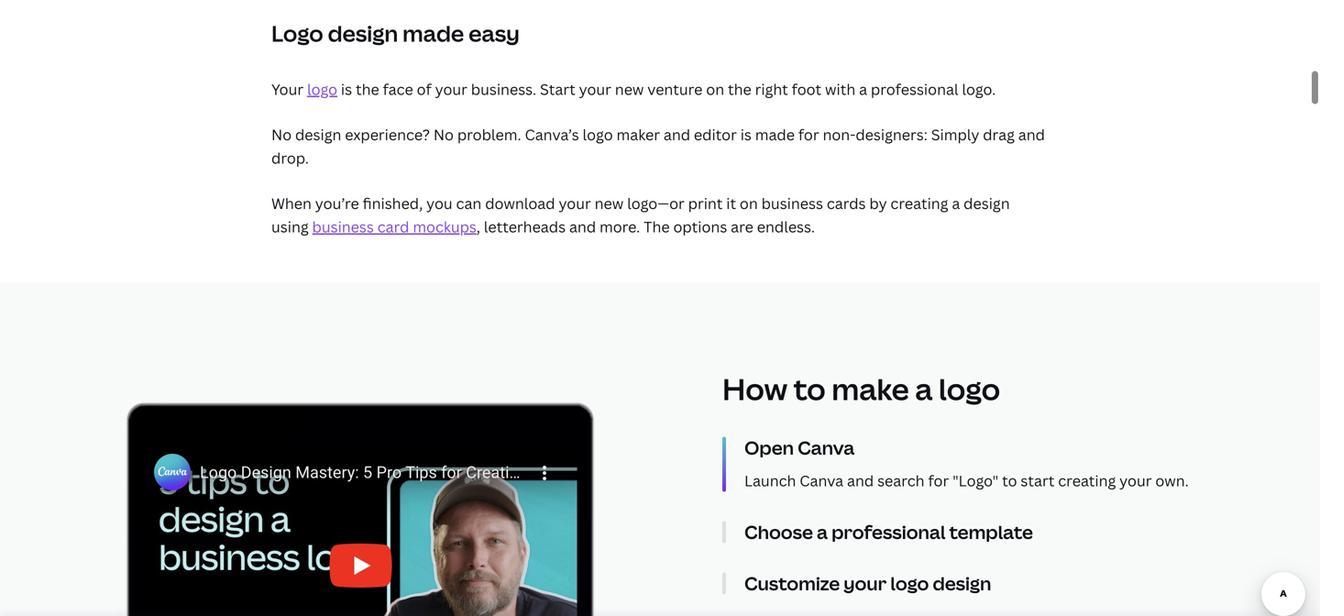 Task type: locate. For each thing, give the bounding box(es) containing it.
open canva
[[745, 435, 855, 460]]

a right choose on the bottom
[[817, 520, 828, 545]]

made down right
[[756, 125, 795, 144]]

and left more.
[[570, 217, 596, 237]]

1 vertical spatial to
[[1003, 471, 1018, 491]]

how to make a logo
[[723, 369, 1001, 409]]

endless.
[[758, 217, 815, 237]]

1 horizontal spatial business
[[762, 194, 824, 213]]

0 horizontal spatial the
[[356, 79, 380, 99]]

customize your logo design button
[[745, 571, 1249, 596]]

business up "endless."
[[762, 194, 824, 213]]

1 vertical spatial canva
[[800, 471, 844, 491]]

1 vertical spatial new
[[595, 194, 624, 213]]

new
[[615, 79, 644, 99], [595, 194, 624, 213]]

1 vertical spatial for
[[929, 471, 950, 491]]

1 horizontal spatial no
[[434, 125, 454, 144]]

to
[[794, 369, 826, 409], [1003, 471, 1018, 491]]

0 horizontal spatial is
[[341, 79, 352, 99]]

card
[[378, 217, 410, 237]]

on right it
[[740, 194, 758, 213]]

print
[[689, 194, 723, 213]]

creating
[[891, 194, 949, 213], [1059, 471, 1117, 491]]

professional down search
[[832, 520, 946, 545]]

0 vertical spatial professional
[[871, 79, 959, 99]]

start
[[540, 79, 576, 99]]

0 vertical spatial is
[[341, 79, 352, 99]]

choose a professional template button
[[745, 520, 1249, 545]]

your inside when you're finished, you can download your new logo—or print it on business cards by creating a design using
[[559, 194, 591, 213]]

drop.
[[272, 148, 309, 168]]

logo left maker
[[583, 125, 613, 144]]

a inside when you're finished, you can download your new logo—or print it on business cards by creating a design using
[[953, 194, 961, 213]]

0 vertical spatial creating
[[891, 194, 949, 213]]

1 horizontal spatial on
[[740, 194, 758, 213]]

design up drop.
[[295, 125, 342, 144]]

is inside no design experience? no problem. canva's logo maker and editor is made for non-designers: simply drag and drop.
[[741, 125, 752, 144]]

canva
[[798, 435, 855, 460], [800, 471, 844, 491]]

0 horizontal spatial no
[[272, 125, 292, 144]]

design
[[328, 18, 398, 48], [295, 125, 342, 144], [964, 194, 1011, 213], [933, 571, 992, 596]]

how
[[723, 369, 788, 409]]

logo
[[272, 18, 324, 48]]

0 horizontal spatial for
[[799, 125, 820, 144]]

maker
[[617, 125, 660, 144]]

creating right by
[[891, 194, 949, 213]]

1 horizontal spatial for
[[929, 471, 950, 491]]

of
[[417, 79, 432, 99]]

on
[[707, 79, 725, 99], [740, 194, 758, 213]]

venture
[[648, 79, 703, 99]]

no
[[272, 125, 292, 144], [434, 125, 454, 144]]

to right how
[[794, 369, 826, 409]]

1 horizontal spatial made
[[756, 125, 795, 144]]

logo inside no design experience? no problem. canva's logo maker and editor is made for non-designers: simply drag and drop.
[[583, 125, 613, 144]]

business card mockups , letterheads and more. the options are endless.
[[312, 217, 815, 237]]

no left problem. at the top left of the page
[[434, 125, 454, 144]]

0 vertical spatial business
[[762, 194, 824, 213]]

are
[[731, 217, 754, 237]]

0 vertical spatial new
[[615, 79, 644, 99]]

on inside when you're finished, you can download your new logo—or print it on business cards by creating a design using
[[740, 194, 758, 213]]

for inside no design experience? no problem. canva's logo maker and editor is made for non-designers: simply drag and drop.
[[799, 125, 820, 144]]

it
[[727, 194, 737, 213]]

new up more.
[[595, 194, 624, 213]]

for
[[799, 125, 820, 144], [929, 471, 950, 491]]

new left venture at the top
[[615, 79, 644, 99]]

design right 'logo'
[[328, 18, 398, 48]]

0 vertical spatial canva
[[798, 435, 855, 460]]

a down simply
[[953, 194, 961, 213]]

for left ""logo""
[[929, 471, 950, 491]]

1 vertical spatial is
[[741, 125, 752, 144]]

0 horizontal spatial to
[[794, 369, 826, 409]]

professional
[[871, 79, 959, 99], [832, 520, 946, 545]]

0 horizontal spatial on
[[707, 79, 725, 99]]

logo down choose a professional template
[[891, 571, 930, 596]]

face
[[383, 79, 414, 99]]

logo up open canva dropdown button on the right of the page
[[939, 369, 1001, 409]]

1 horizontal spatial the
[[728, 79, 752, 99]]

creating right start
[[1059, 471, 1117, 491]]

no up drop.
[[272, 125, 292, 144]]

business
[[762, 194, 824, 213], [312, 217, 374, 237]]

drag
[[984, 125, 1015, 144]]

1 vertical spatial made
[[756, 125, 795, 144]]

and
[[664, 125, 691, 144], [1019, 125, 1046, 144], [570, 217, 596, 237], [848, 471, 874, 491]]

the
[[356, 79, 380, 99], [728, 79, 752, 99]]

is
[[341, 79, 352, 99], [741, 125, 752, 144]]

on right venture at the top
[[707, 79, 725, 99]]

canva's
[[525, 125, 579, 144]]

0 vertical spatial to
[[794, 369, 826, 409]]

1 vertical spatial on
[[740, 194, 758, 213]]

design inside when you're finished, you can download your new logo—or print it on business cards by creating a design using
[[964, 194, 1011, 213]]

when you're finished, you can download your new logo—or print it on business cards by creating a design using
[[272, 194, 1011, 237]]

to left start
[[1003, 471, 1018, 491]]

canva down open canva
[[800, 471, 844, 491]]

you're
[[315, 194, 359, 213]]

0 horizontal spatial made
[[403, 18, 464, 48]]

the left face
[[356, 79, 380, 99]]

1 vertical spatial business
[[312, 217, 374, 237]]

is right logo 'link'
[[341, 79, 352, 99]]

0 vertical spatial made
[[403, 18, 464, 48]]

made
[[403, 18, 464, 48], [756, 125, 795, 144]]

for left non-
[[799, 125, 820, 144]]

logo
[[307, 79, 338, 99], [583, 125, 613, 144], [939, 369, 1001, 409], [891, 571, 930, 596]]

logo.
[[963, 79, 996, 99]]

design down drag
[[964, 194, 1011, 213]]

1 vertical spatial creating
[[1059, 471, 1117, 491]]

made up of
[[403, 18, 464, 48]]

your
[[435, 79, 468, 99], [579, 79, 612, 99], [559, 194, 591, 213], [1120, 471, 1153, 491], [844, 571, 887, 596]]

customize
[[745, 571, 840, 596]]

the left right
[[728, 79, 752, 99]]

make
[[832, 369, 910, 409]]

business down you're on the left top of page
[[312, 217, 374, 237]]

is right editor
[[741, 125, 752, 144]]

1 horizontal spatial is
[[741, 125, 752, 144]]

your up business card mockups , letterheads and more. the options are endless.
[[559, 194, 591, 213]]

professional up designers:
[[871, 79, 959, 99]]

canva right 'open'
[[798, 435, 855, 460]]

0 vertical spatial for
[[799, 125, 820, 144]]

customize your logo design
[[745, 571, 992, 596]]

0 horizontal spatial creating
[[891, 194, 949, 213]]

new inside when you're finished, you can download your new logo—or print it on business cards by creating a design using
[[595, 194, 624, 213]]

0 vertical spatial on
[[707, 79, 725, 99]]

a
[[860, 79, 868, 99], [953, 194, 961, 213], [916, 369, 933, 409], [817, 520, 828, 545]]



Task type: vqa. For each thing, say whether or not it's contained in the screenshot.
that
no



Task type: describe. For each thing, give the bounding box(es) containing it.
using
[[272, 217, 309, 237]]

cards
[[827, 194, 866, 213]]

with
[[826, 79, 856, 99]]

letterheads
[[484, 217, 566, 237]]

your logo is the face of your business. start your new venture on the right foot with a professional logo.
[[272, 79, 996, 99]]

made inside no design experience? no problem. canva's logo maker and editor is made for non-designers: simply drag and drop.
[[756, 125, 795, 144]]

business.
[[471, 79, 537, 99]]

launch
[[745, 471, 797, 491]]

open
[[745, 435, 794, 460]]

and left search
[[848, 471, 874, 491]]

own.
[[1156, 471, 1190, 491]]

0 horizontal spatial business
[[312, 217, 374, 237]]

,
[[477, 217, 481, 237]]

open canva button
[[745, 435, 1249, 460]]

search
[[878, 471, 925, 491]]

1 no from the left
[[272, 125, 292, 144]]

2 the from the left
[[728, 79, 752, 99]]

logo design made easy
[[272, 18, 520, 48]]

design down the template
[[933, 571, 992, 596]]

your
[[272, 79, 304, 99]]

easy
[[469, 18, 520, 48]]

no design experience? no problem. canva's logo maker and editor is made for non-designers: simply drag and drop.
[[272, 125, 1046, 168]]

business inside when you're finished, you can download your new logo—or print it on business cards by creating a design using
[[762, 194, 824, 213]]

can
[[456, 194, 482, 213]]

start
[[1021, 471, 1055, 491]]

template
[[950, 520, 1034, 545]]

1 vertical spatial professional
[[832, 520, 946, 545]]

your right of
[[435, 79, 468, 99]]

download
[[485, 194, 556, 213]]

your right the start
[[579, 79, 612, 99]]

your left own. on the bottom of page
[[1120, 471, 1153, 491]]

you
[[427, 194, 453, 213]]

options
[[674, 217, 728, 237]]

"logo"
[[953, 471, 999, 491]]

the
[[644, 217, 670, 237]]

editor
[[694, 125, 737, 144]]

2 no from the left
[[434, 125, 454, 144]]

by
[[870, 194, 888, 213]]

choose a professional template
[[745, 520, 1034, 545]]

non-
[[823, 125, 856, 144]]

canva for open
[[798, 435, 855, 460]]

finished,
[[363, 194, 423, 213]]

foot
[[792, 79, 822, 99]]

problem.
[[458, 125, 522, 144]]

1 horizontal spatial creating
[[1059, 471, 1117, 491]]

1 the from the left
[[356, 79, 380, 99]]

launch canva and search for "logo" to start creating your own.
[[745, 471, 1190, 491]]

choose
[[745, 520, 814, 545]]

logo link
[[307, 79, 338, 99]]

right
[[755, 79, 789, 99]]

designers:
[[856, 125, 928, 144]]

mockups
[[413, 217, 477, 237]]

design inside no design experience? no problem. canva's logo maker and editor is made for non-designers: simply drag and drop.
[[295, 125, 342, 144]]

experience?
[[345, 125, 430, 144]]

your down choose a professional template
[[844, 571, 887, 596]]

business card mockups link
[[312, 217, 477, 237]]

creating inside when you're finished, you can download your new logo—or print it on business cards by creating a design using
[[891, 194, 949, 213]]

simply
[[932, 125, 980, 144]]

when
[[272, 194, 312, 213]]

logo right your
[[307, 79, 338, 99]]

more.
[[600, 217, 641, 237]]

a right with
[[860, 79, 868, 99]]

a right "make"
[[916, 369, 933, 409]]

canva for launch
[[800, 471, 844, 491]]

and right drag
[[1019, 125, 1046, 144]]

and left editor
[[664, 125, 691, 144]]

logo—or
[[628, 194, 685, 213]]

1 horizontal spatial to
[[1003, 471, 1018, 491]]



